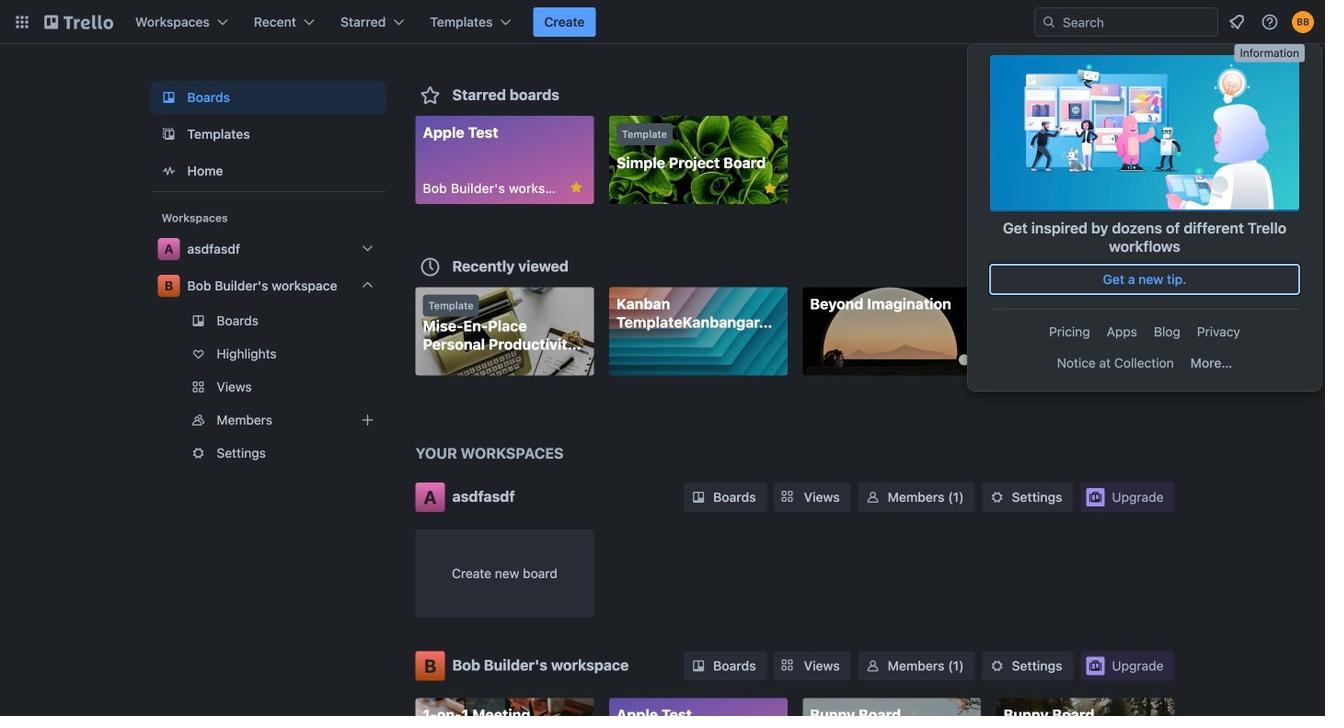 Task type: vqa. For each thing, say whether or not it's contained in the screenshot.
sm image
yes



Task type: locate. For each thing, give the bounding box(es) containing it.
Search field
[[1056, 9, 1217, 35]]

template board image
[[158, 123, 180, 145]]

search image
[[1042, 15, 1056, 29]]

bob builder (bobbuilder40) image
[[1292, 11, 1314, 33]]

sm image
[[864, 489, 882, 507], [988, 489, 1006, 507], [689, 657, 708, 676]]

click to unstar this board. it will be removed from your starred list. image
[[568, 179, 585, 196]]

tooltip
[[1234, 44, 1305, 62]]

sm image
[[689, 489, 708, 507], [864, 657, 882, 676], [988, 657, 1006, 676]]

primary element
[[0, 0, 1325, 44]]

add image
[[357, 409, 379, 432]]

0 horizontal spatial sm image
[[689, 657, 708, 676]]



Task type: describe. For each thing, give the bounding box(es) containing it.
board image
[[158, 87, 180, 109]]

1 horizontal spatial sm image
[[864, 657, 882, 676]]

2 horizontal spatial sm image
[[988, 489, 1006, 507]]

back to home image
[[44, 7, 113, 37]]

home image
[[158, 160, 180, 182]]

0 notifications image
[[1226, 11, 1248, 33]]

1 horizontal spatial sm image
[[864, 489, 882, 507]]

2 horizontal spatial sm image
[[988, 657, 1006, 676]]

0 horizontal spatial sm image
[[689, 489, 708, 507]]

click to unstar this board. it will be removed from your starred list. image
[[762, 180, 778, 197]]

open information menu image
[[1261, 13, 1279, 31]]



